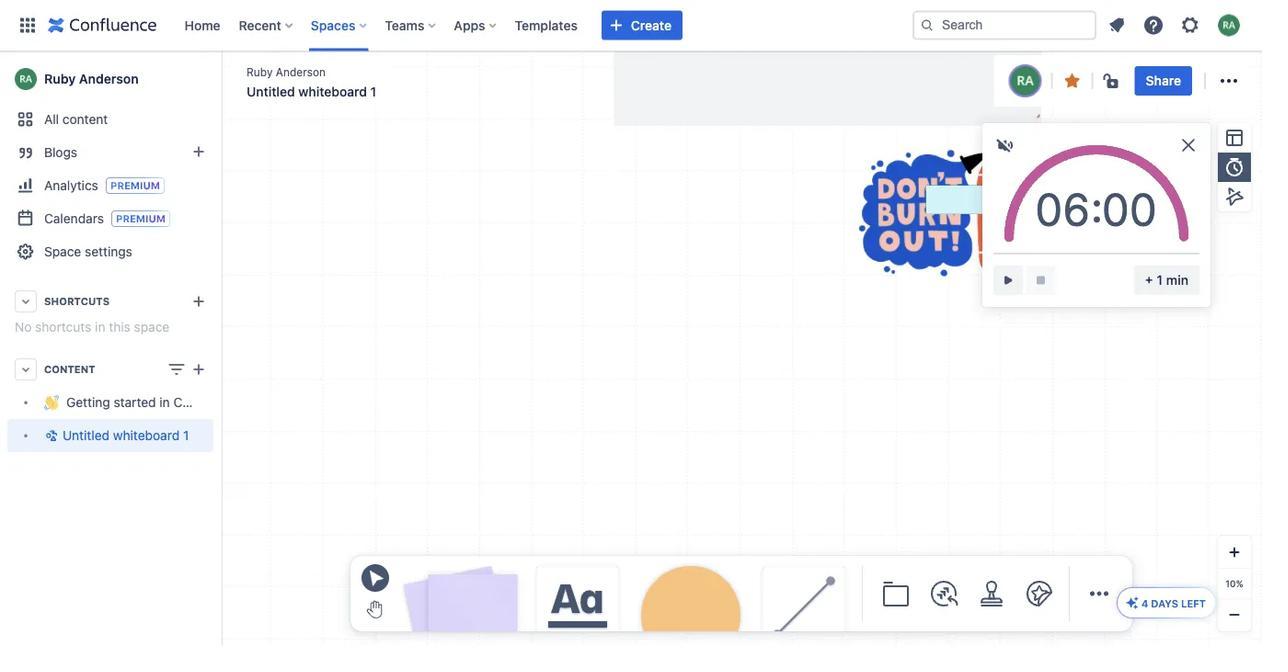 Task type: vqa. For each thing, say whether or not it's contained in the screenshot.
second my first space LINK from left
no



Task type: locate. For each thing, give the bounding box(es) containing it.
premium image inside calendars link
[[111, 211, 170, 227]]

create a blog image
[[188, 141, 210, 163]]

ruby right collapse sidebar image in the left top of the page
[[247, 65, 273, 78]]

1 inside ruby anderson untitled whiteboard 1
[[371, 84, 377, 99]]

premium image down the blogs link
[[106, 178, 165, 194]]

blogs
[[44, 145, 77, 160]]

home
[[185, 17, 220, 33]]

0 horizontal spatial 1
[[183, 428, 189, 444]]

create
[[631, 17, 672, 33]]

anderson for ruby anderson untitled whiteboard 1
[[276, 65, 326, 78]]

days
[[1152, 598, 1179, 610]]

0 vertical spatial 1
[[371, 84, 377, 99]]

confluence image
[[48, 14, 157, 36], [48, 14, 157, 36]]

analytics
[[44, 178, 98, 193]]

1 vertical spatial in
[[160, 395, 170, 410]]

ruby inside the space element
[[44, 71, 76, 87]]

share button
[[1135, 66, 1193, 96]]

premium image inside analytics link
[[106, 178, 165, 194]]

create content image
[[188, 359, 210, 381]]

premium image for calendars
[[111, 211, 170, 227]]

content button
[[7, 353, 214, 387]]

0 horizontal spatial untitled
[[63, 428, 110, 444]]

all
[[44, 112, 59, 127]]

1 horizontal spatial in
[[160, 395, 170, 410]]

calendars link
[[7, 202, 214, 236]]

4 days left button
[[1118, 589, 1216, 618]]

premium image for analytics
[[106, 178, 165, 194]]

premium icon image
[[1125, 596, 1140, 611]]

1 vertical spatial untitled
[[63, 428, 110, 444]]

anderson up all content link at the left top of the page
[[79, 71, 139, 87]]

ruby anderson
[[44, 71, 139, 87]]

in
[[95, 320, 105, 335], [160, 395, 170, 410]]

confluence
[[173, 395, 241, 410]]

change view image
[[166, 359, 188, 381]]

ruby anderson link
[[7, 61, 214, 98], [247, 64, 326, 80]]

ruby anderson untitled whiteboard 1
[[247, 65, 377, 99]]

1 horizontal spatial whiteboard
[[298, 84, 367, 99]]

premium image down analytics link
[[111, 211, 170, 227]]

in for shortcuts
[[95, 320, 105, 335]]

anderson down spaces
[[276, 65, 326, 78]]

ruby
[[247, 65, 273, 78], [44, 71, 76, 87]]

0 vertical spatial in
[[95, 320, 105, 335]]

all content
[[44, 112, 108, 127]]

1 horizontal spatial ruby
[[247, 65, 273, 78]]

space
[[134, 320, 170, 335]]

1 vertical spatial whiteboard
[[113, 428, 180, 444]]

in right started
[[160, 395, 170, 410]]

ruby inside ruby anderson untitled whiteboard 1
[[247, 65, 273, 78]]

anderson for ruby anderson
[[79, 71, 139, 87]]

content
[[44, 364, 95, 376]]

shortcuts
[[44, 296, 110, 308]]

0 vertical spatial untitled
[[247, 84, 295, 99]]

1 horizontal spatial anderson
[[276, 65, 326, 78]]

teams button
[[380, 11, 443, 40]]

whiteboard down spaces
[[298, 84, 367, 99]]

appswitcher icon image
[[17, 14, 39, 36]]

1 horizontal spatial 1
[[371, 84, 377, 99]]

collapse sidebar image
[[201, 61, 241, 98]]

apps
[[454, 17, 486, 33]]

1
[[371, 84, 377, 99], [183, 428, 189, 444]]

premium image
[[106, 178, 165, 194], [111, 211, 170, 227]]

ruby anderson link up all content link at the left top of the page
[[7, 61, 214, 98]]

0 vertical spatial premium image
[[106, 178, 165, 194]]

more actions image
[[1219, 70, 1241, 92]]

spaces button
[[305, 11, 374, 40]]

whiteboard down getting started in confluence
[[113, 428, 180, 444]]

untitled right collapse sidebar image in the left top of the page
[[247, 84, 295, 99]]

0 horizontal spatial whiteboard
[[113, 428, 180, 444]]

teams
[[385, 17, 425, 33]]

untitled down getting
[[63, 428, 110, 444]]

settings icon image
[[1180, 14, 1202, 36]]

templates link
[[509, 11, 583, 40]]

0 horizontal spatial ruby
[[44, 71, 76, 87]]

ruby anderson link down recent dropdown button in the top of the page
[[247, 64, 326, 80]]

anderson inside ruby anderson untitled whiteboard 1
[[276, 65, 326, 78]]

tree containing getting started in confluence
[[7, 387, 241, 453]]

anderson inside the space element
[[79, 71, 139, 87]]

ruby for ruby anderson untitled whiteboard 1
[[247, 65, 273, 78]]

1 vertical spatial 1
[[183, 428, 189, 444]]

untitled inside the space element
[[63, 428, 110, 444]]

your profile and preferences image
[[1219, 14, 1241, 36]]

0 horizontal spatial anderson
[[79, 71, 139, 87]]

0 vertical spatial whiteboard
[[298, 84, 367, 99]]

whiteboard
[[298, 84, 367, 99], [113, 428, 180, 444]]

untitled
[[247, 84, 295, 99], [63, 428, 110, 444]]

in left this
[[95, 320, 105, 335]]

anderson
[[276, 65, 326, 78], [79, 71, 139, 87]]

space
[[44, 244, 81, 260]]

untitled whiteboard 1 link
[[7, 420, 214, 453]]

content
[[62, 112, 108, 127]]

1 vertical spatial premium image
[[111, 211, 170, 227]]

1 down spaces popup button
[[371, 84, 377, 99]]

banner
[[0, 0, 1263, 52]]

1 down the confluence
[[183, 428, 189, 444]]

1 horizontal spatial untitled
[[247, 84, 295, 99]]

space settings link
[[7, 236, 214, 269]]

tree
[[7, 387, 241, 453]]

0 horizontal spatial in
[[95, 320, 105, 335]]

ruby up all
[[44, 71, 76, 87]]

left
[[1182, 598, 1207, 610]]

ruby anderson image
[[1011, 66, 1041, 96]]

calendars
[[44, 211, 104, 226]]

1 horizontal spatial ruby anderson link
[[247, 64, 326, 80]]

home link
[[179, 11, 226, 40]]

no
[[15, 320, 32, 335]]



Task type: describe. For each thing, give the bounding box(es) containing it.
space element
[[0, 52, 241, 647]]

started
[[114, 395, 156, 410]]

share
[[1146, 73, 1182, 88]]

apps button
[[449, 11, 504, 40]]

settings
[[85, 244, 132, 260]]

untitled whiteboard 1
[[63, 428, 189, 444]]

no restrictions image
[[1102, 70, 1124, 92]]

tree inside the space element
[[7, 387, 241, 453]]

getting started in confluence link
[[7, 387, 241, 420]]

notification icon image
[[1106, 14, 1128, 36]]

whiteboard inside untitled whiteboard 1 link
[[113, 428, 180, 444]]

whiteboard inside ruby anderson untitled whiteboard 1
[[298, 84, 367, 99]]

Search field
[[913, 11, 1097, 40]]

add shortcut image
[[188, 291, 210, 313]]

no shortcuts in this space
[[15, 320, 170, 335]]

templates
[[515, 17, 578, 33]]

global element
[[11, 0, 909, 51]]

untitled inside ruby anderson untitled whiteboard 1
[[247, 84, 295, 99]]

help icon image
[[1143, 14, 1165, 36]]

1 inside the space element
[[183, 428, 189, 444]]

spaces
[[311, 17, 356, 33]]

shortcuts
[[35, 320, 91, 335]]

create button
[[602, 11, 683, 40]]

recent
[[239, 17, 281, 33]]

getting
[[66, 395, 110, 410]]

space settings
[[44, 244, 132, 260]]

banner containing home
[[0, 0, 1263, 52]]

all content link
[[7, 103, 214, 136]]

shortcuts button
[[7, 285, 214, 318]]

4 days left
[[1142, 598, 1207, 610]]

blogs link
[[7, 136, 214, 169]]

this
[[109, 320, 130, 335]]

ruby for ruby anderson
[[44, 71, 76, 87]]

getting started in confluence
[[66, 395, 241, 410]]

analytics link
[[7, 169, 214, 202]]

search image
[[920, 18, 935, 33]]

0 horizontal spatial ruby anderson link
[[7, 61, 214, 98]]

in for started
[[160, 395, 170, 410]]

4
[[1142, 598, 1149, 610]]

recent button
[[233, 11, 300, 40]]

unstar image
[[1062, 70, 1084, 92]]



